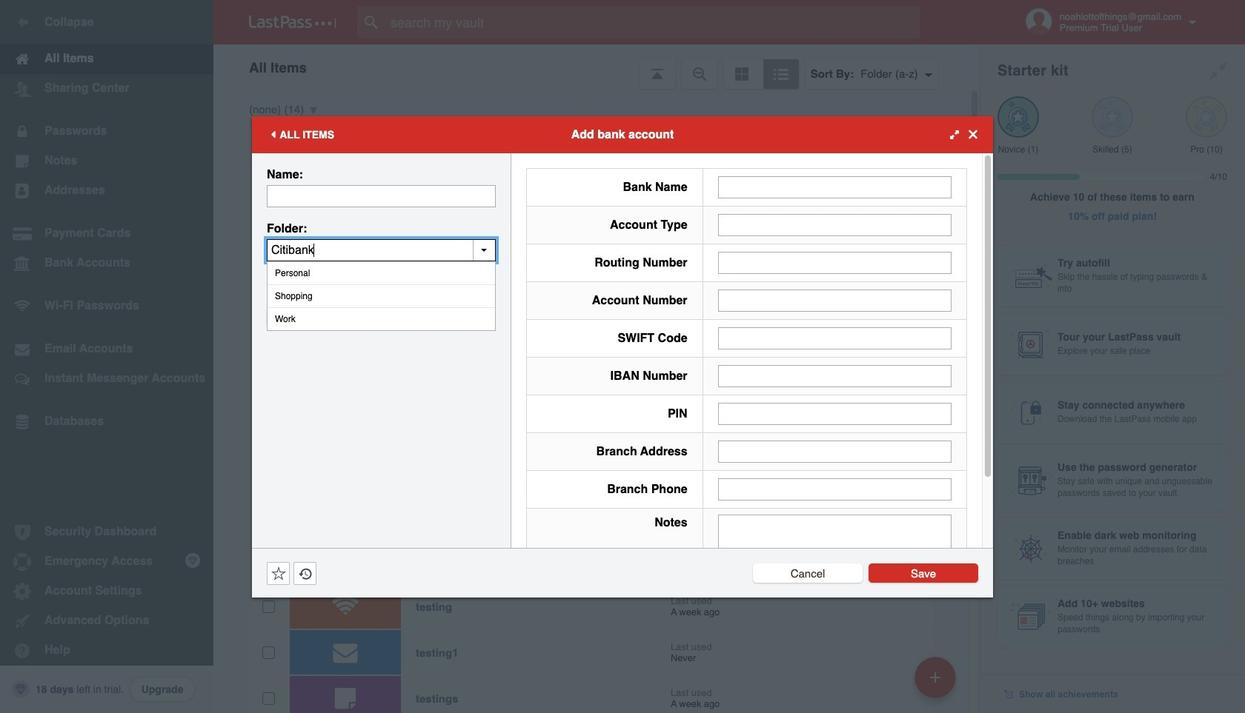 Task type: describe. For each thing, give the bounding box(es) containing it.
lastpass image
[[249, 16, 336, 29]]

new item image
[[930, 673, 940, 683]]

main navigation navigation
[[0, 0, 213, 714]]

vault options navigation
[[213, 44, 980, 89]]

Search search field
[[357, 6, 949, 39]]

search my vault text field
[[357, 6, 949, 39]]

new item navigation
[[909, 653, 965, 714]]



Task type: locate. For each thing, give the bounding box(es) containing it.
dialog
[[252, 116, 993, 616]]

None text field
[[718, 176, 952, 198], [267, 185, 496, 207], [718, 214, 952, 236], [267, 239, 496, 261], [718, 365, 952, 387], [718, 403, 952, 425], [718, 478, 952, 501], [718, 176, 952, 198], [267, 185, 496, 207], [718, 214, 952, 236], [267, 239, 496, 261], [718, 365, 952, 387], [718, 403, 952, 425], [718, 478, 952, 501]]

None text field
[[718, 252, 952, 274], [718, 289, 952, 312], [718, 327, 952, 349], [718, 441, 952, 463], [718, 515, 952, 607], [718, 252, 952, 274], [718, 289, 952, 312], [718, 327, 952, 349], [718, 441, 952, 463], [718, 515, 952, 607]]



